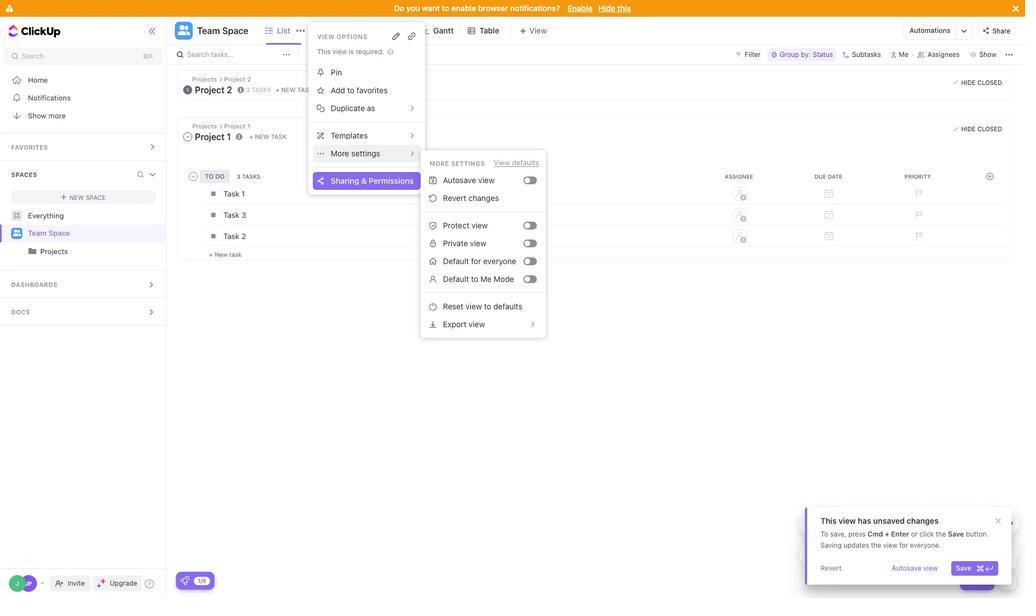 Task type: vqa. For each thing, say whether or not it's contained in the screenshot.
the bottom settings
yes



Task type: locate. For each thing, give the bounding box(es) containing it.
team space link
[[28, 225, 157, 243]]

2 vertical spatial task
[[229, 251, 242, 258]]

view up revert changes button
[[494, 158, 510, 167]]

search up home
[[22, 52, 44, 60]]

autosave view up revert changes
[[443, 175, 495, 185]]

autosave view button down everyone.
[[888, 562, 943, 576]]

0 horizontal spatial revert
[[443, 193, 467, 203]]

0 horizontal spatial changes
[[469, 193, 499, 203]]

task left add
[[297, 86, 313, 93]]

space for team space button
[[222, 26, 249, 36]]

0 horizontal spatial settings
[[351, 149, 380, 158]]

1 vertical spatial hide closed button
[[950, 123, 1005, 135]]

space for "team space" link
[[49, 229, 70, 238]]

1 horizontal spatial me
[[899, 50, 909, 59]]

export
[[443, 320, 467, 329]]

revert down saving
[[821, 564, 842, 573]]

2
[[242, 232, 246, 241]]

me left assignees button
[[899, 50, 909, 59]]

1 horizontal spatial &
[[942, 520, 946, 527]]

1
[[242, 189, 245, 198]]

space up search tasks... "text field"
[[222, 26, 249, 36]]

0 vertical spatial task
[[224, 210, 240, 219]]

list
[[277, 26, 290, 35]]

new space
[[69, 194, 106, 201]]

0 vertical spatial hide closed
[[962, 79, 1003, 86]]

0 vertical spatial team space
[[197, 26, 249, 36]]

home
[[28, 75, 48, 84]]

hide closed button
[[950, 77, 1005, 88], [950, 123, 1005, 135]]

to
[[442, 3, 449, 13], [347, 85, 355, 95], [471, 274, 479, 284], [484, 302, 491, 311]]

1 vertical spatial &
[[942, 520, 946, 527]]

1 vertical spatial hide
[[962, 79, 976, 86]]

new down tasks
[[255, 133, 269, 140]]

1 horizontal spatial task
[[975, 577, 990, 586]]

calendar
[[374, 26, 408, 35]]

0 horizontal spatial autosave view button
[[425, 172, 524, 189]]

0 vertical spatial settings
[[351, 149, 380, 158]]

0 vertical spatial ‎task
[[224, 189, 240, 198]]

more up sharing
[[331, 149, 349, 158]]

1 vertical spatial + new task
[[209, 251, 242, 258]]

team inside button
[[197, 26, 220, 36]]

0 vertical spatial team
[[197, 26, 220, 36]]

‎task 2
[[224, 232, 246, 241]]

space up projects
[[49, 229, 70, 238]]

board
[[327, 26, 349, 35]]

automations button
[[904, 22, 956, 39]]

0 horizontal spatial + new task
[[209, 251, 242, 258]]

1 vertical spatial view
[[494, 158, 510, 167]]

the down cmd
[[871, 542, 882, 550]]

task for task
[[975, 577, 990, 586]]

0 vertical spatial view
[[317, 33, 335, 40]]

changes inside button
[[469, 193, 499, 203]]

more settings up '‎task 1' link at the top
[[430, 160, 485, 167]]

search for search
[[22, 52, 44, 60]]

0 horizontal spatial more settings
[[331, 149, 380, 158]]

revert
[[443, 193, 467, 203], [821, 564, 842, 573]]

projects link
[[1, 243, 157, 260], [40, 243, 157, 260]]

‎task left 1 at the left top
[[224, 189, 240, 198]]

task down ‎task 2
[[229, 251, 242, 258]]

team inside sidebar navigation
[[28, 229, 47, 238]]

revert inside button
[[821, 564, 842, 573]]

1 vertical spatial team space
[[28, 229, 70, 238]]

autosave view
[[443, 175, 495, 185], [892, 564, 938, 573]]

1 vertical spatial more settings
[[430, 160, 485, 167]]

+ new task
[[249, 133, 287, 140], [209, 251, 242, 258]]

0 horizontal spatial me
[[481, 274, 492, 284]]

add to favorites button
[[313, 82, 421, 99]]

2 hide closed from the top
[[962, 125, 1003, 133]]

1 vertical spatial task
[[975, 577, 990, 586]]

1 horizontal spatial team space
[[197, 26, 249, 36]]

task 3
[[224, 210, 246, 219]]

2 vertical spatial hide
[[962, 125, 976, 133]]

& inside button
[[361, 176, 367, 186]]

0 vertical spatial me
[[899, 50, 909, 59]]

for
[[900, 542, 909, 550]]

reset view to defaults
[[443, 302, 523, 311]]

search for search tasks...
[[187, 50, 209, 59]]

1 horizontal spatial view
[[494, 158, 510, 167]]

0 vertical spatial task
[[297, 86, 313, 93]]

search
[[187, 50, 209, 59], [22, 52, 44, 60]]

1 vertical spatial autosave view
[[892, 564, 938, 573]]

new up everything link
[[69, 194, 84, 201]]

team space inside "team space" link
[[28, 229, 70, 238]]

notifications link
[[0, 89, 167, 107]]

1 vertical spatial defaults
[[494, 302, 523, 311]]

+ inside this view has unsaved changes to save, press cmd + enter or click the save button. saving updates the view for everyone.
[[885, 530, 890, 539]]

1 horizontal spatial + new task
[[249, 133, 287, 140]]

button.
[[966, 530, 989, 539]]

the down the excel & csv
[[936, 530, 946, 539]]

0 horizontal spatial the
[[871, 542, 882, 550]]

more inside more settings dropdown button
[[331, 149, 349, 158]]

1 vertical spatial autosave view button
[[888, 562, 943, 576]]

task 3 link
[[221, 205, 692, 224]]

search inside sidebar navigation
[[22, 52, 44, 60]]

task
[[224, 210, 240, 219], [975, 577, 990, 586]]

2 ‎task from the top
[[224, 232, 240, 241]]

1/5
[[198, 578, 206, 584]]

assignees
[[928, 50, 960, 59]]

revert up "task 3" link
[[443, 193, 467, 203]]

1 vertical spatial space
[[86, 194, 106, 201]]

hide
[[598, 3, 616, 13], [962, 79, 976, 86], [962, 125, 976, 133]]

task down 3 tasks + new task
[[271, 133, 287, 140]]

3 up 2
[[242, 210, 246, 219]]

1 horizontal spatial more
[[430, 160, 449, 167]]

add
[[331, 85, 345, 95]]

everything
[[28, 211, 64, 220]]

& left csv
[[942, 520, 946, 527]]

save
[[948, 530, 964, 539], [990, 556, 1005, 564], [956, 564, 972, 573]]

team space up tasks...
[[197, 26, 249, 36]]

more settings up sharing
[[331, 149, 380, 158]]

1 vertical spatial more
[[430, 160, 449, 167]]

0 vertical spatial revert
[[443, 193, 467, 203]]

1 vertical spatial ‎task
[[224, 232, 240, 241]]

team space inside team space button
[[197, 26, 249, 36]]

view
[[478, 175, 495, 185], [466, 302, 482, 311], [469, 320, 485, 329], [839, 516, 856, 526], [884, 542, 898, 550], [924, 564, 938, 573]]

more
[[331, 149, 349, 158], [430, 160, 449, 167]]

3
[[246, 86, 250, 93], [242, 210, 246, 219]]

to right default at the left of the page
[[471, 274, 479, 284]]

1 horizontal spatial revert
[[821, 564, 842, 573]]

1 vertical spatial hide closed
[[962, 125, 1003, 133]]

want
[[422, 3, 440, 13]]

autosave up revert changes
[[443, 175, 476, 185]]

‎task left 2
[[224, 232, 240, 241]]

view up revert changes button
[[478, 175, 495, 185]]

1 horizontal spatial search
[[187, 50, 209, 59]]

2 vertical spatial space
[[49, 229, 70, 238]]

excel
[[924, 520, 940, 527]]

new inside 3 tasks + new task
[[281, 86, 296, 93]]

view up export view
[[466, 302, 482, 311]]

0 vertical spatial changes
[[469, 193, 499, 203]]

& right sharing
[[361, 176, 367, 186]]

0 horizontal spatial space
[[49, 229, 70, 238]]

0 horizontal spatial search
[[22, 52, 44, 60]]

+ new task down ‎task 2
[[209, 251, 242, 258]]

‎task for ‎task 1
[[224, 189, 240, 198]]

autosave view button up revert changes
[[425, 172, 524, 189]]

2 horizontal spatial task
[[297, 86, 313, 93]]

0 vertical spatial autosave view
[[443, 175, 495, 185]]

onboarding checklist button image
[[181, 577, 189, 586]]

upgrade link
[[93, 576, 142, 592]]

2 closed from the top
[[978, 125, 1003, 133]]

0 vertical spatial autosave
[[443, 175, 476, 185]]

save,
[[830, 530, 847, 539]]

changes
[[469, 193, 499, 203], [907, 516, 939, 526]]

& for csv
[[942, 520, 946, 527]]

me button
[[887, 48, 913, 61]]

defaults down mode
[[494, 302, 523, 311]]

& for permissions
[[361, 176, 367, 186]]

autosave view down everyone.
[[892, 564, 938, 573]]

view defaults button
[[494, 158, 539, 167]]

0 vertical spatial space
[[222, 26, 249, 36]]

0 vertical spatial hide closed button
[[950, 77, 1005, 88]]

changes inside this view has unsaved changes to save, press cmd + enter or click the save button. saving updates the view for everyone.
[[907, 516, 939, 526]]

automations
[[910, 26, 951, 35]]

revert changes
[[443, 193, 499, 203]]

0 horizontal spatial team space
[[28, 229, 70, 238]]

save button
[[952, 562, 999, 576]]

0 vertical spatial defaults
[[512, 158, 539, 167]]

more settings
[[331, 149, 380, 158], [430, 160, 485, 167]]

0 horizontal spatial autosave
[[443, 175, 476, 185]]

team up search tasks...
[[197, 26, 220, 36]]

+ new task down tasks
[[249, 133, 287, 140]]

1 horizontal spatial more settings
[[430, 160, 485, 167]]

settings up sharing & permissions button at the top of page
[[351, 149, 380, 158]]

1 horizontal spatial team
[[197, 26, 220, 36]]

board link
[[327, 17, 353, 45]]

show more
[[28, 111, 66, 120]]

0 vertical spatial closed
[[978, 79, 1003, 86]]

team down the "everything"
[[28, 229, 47, 238]]

view down reset view to defaults button
[[469, 320, 485, 329]]

notifications?
[[510, 3, 560, 13]]

revert inside button
[[443, 193, 467, 203]]

1 horizontal spatial space
[[86, 194, 106, 201]]

1 vertical spatial revert
[[821, 564, 842, 573]]

settings inside dropdown button
[[351, 149, 380, 158]]

enable
[[452, 3, 476, 13]]

1 hide closed from the top
[[962, 79, 1003, 86]]

sharing & permissions
[[331, 176, 414, 186]]

autosave
[[443, 175, 476, 185], [892, 564, 922, 573]]

0 horizontal spatial task
[[224, 210, 240, 219]]

autosave down for
[[892, 564, 922, 573]]

dashboards
[[11, 281, 57, 288]]

‎task 2 link
[[221, 227, 692, 246]]

autosave view button
[[425, 172, 524, 189], [888, 562, 943, 576]]

0 horizontal spatial &
[[361, 176, 367, 186]]

1 vertical spatial team
[[28, 229, 47, 238]]

list info image
[[237, 86, 244, 93], [236, 133, 243, 140]]

&
[[361, 176, 367, 186], [942, 520, 946, 527]]

1 horizontal spatial changes
[[907, 516, 939, 526]]

1 vertical spatial changes
[[907, 516, 939, 526]]

settings up '‎task 1' link at the top
[[451, 160, 485, 167]]

1 horizontal spatial autosave view button
[[888, 562, 943, 576]]

task down ‎task 1 at top left
[[224, 210, 240, 219]]

2 horizontal spatial space
[[222, 26, 249, 36]]

changes up "task 3" link
[[469, 193, 499, 203]]

search left tasks...
[[187, 50, 209, 59]]

3 left tasks
[[246, 86, 250, 93]]

view left options on the top left of the page
[[317, 33, 335, 40]]

team for "team space" link
[[28, 229, 47, 238]]

0 horizontal spatial team
[[28, 229, 47, 238]]

⌘k
[[143, 52, 153, 60]]

me left mode
[[481, 274, 492, 284]]

0 vertical spatial more
[[331, 149, 349, 158]]

excel & csv link
[[911, 509, 964, 537]]

hide closed button for top list info icon
[[950, 77, 1005, 88]]

0 vertical spatial more settings
[[331, 149, 380, 158]]

space up everything link
[[86, 194, 106, 201]]

new right tasks
[[281, 86, 296, 93]]

0 vertical spatial + new task
[[249, 133, 287, 140]]

1 vertical spatial 3
[[242, 210, 246, 219]]

revert for revert
[[821, 564, 842, 573]]

1 horizontal spatial autosave
[[892, 564, 922, 573]]

1 hide closed button from the top
[[950, 77, 1005, 88]]

me inside me button
[[899, 50, 909, 59]]

2 hide closed button from the top
[[950, 123, 1005, 135]]

+
[[276, 86, 280, 93], [249, 133, 253, 140], [209, 251, 213, 258], [885, 530, 890, 539]]

1 projects link from the left
[[1, 243, 157, 260]]

task for task 3
[[224, 210, 240, 219]]

task down save "button"
[[975, 577, 990, 586]]

click
[[920, 530, 934, 539]]

1 vertical spatial task
[[271, 133, 287, 140]]

0 horizontal spatial more
[[331, 149, 349, 158]]

0 vertical spatial 3
[[246, 86, 250, 93]]

changes up the click
[[907, 516, 939, 526]]

0 vertical spatial &
[[361, 176, 367, 186]]

to right want
[[442, 3, 449, 13]]

1 ‎task from the top
[[224, 189, 240, 198]]

defaults up revert changes button
[[512, 158, 539, 167]]

1 horizontal spatial task
[[271, 133, 287, 140]]

invite
[[68, 580, 85, 588]]

revert for revert changes
[[443, 193, 467, 203]]

team space
[[197, 26, 249, 36], [28, 229, 70, 238]]

0 horizontal spatial view
[[317, 33, 335, 40]]

0 vertical spatial the
[[936, 530, 946, 539]]

more up '‎task 1' link at the top
[[430, 160, 449, 167]]

closed
[[978, 79, 1003, 86], [978, 125, 1003, 133]]

view up "save,"
[[839, 516, 856, 526]]

0 vertical spatial list info image
[[237, 86, 244, 93]]

1 horizontal spatial settings
[[451, 160, 485, 167]]

1 vertical spatial me
[[481, 274, 492, 284]]

hide closed button for the bottommost list info icon
[[950, 123, 1005, 135]]

gantt link
[[433, 17, 458, 45]]

pin
[[331, 68, 342, 77]]

me
[[899, 50, 909, 59], [481, 274, 492, 284]]

view inside button
[[466, 302, 482, 311]]

1 vertical spatial closed
[[978, 125, 1003, 133]]

0 horizontal spatial task
[[229, 251, 242, 258]]

team space down the "everything"
[[28, 229, 70, 238]]

space inside button
[[222, 26, 249, 36]]



Task type: describe. For each thing, give the bounding box(es) containing it.
team space button
[[193, 18, 249, 43]]

save inside "button"
[[956, 564, 972, 573]]

export view button
[[425, 316, 542, 334]]

‎task 1 link
[[221, 184, 692, 203]]

to
[[821, 530, 829, 539]]

user group image
[[13, 230, 21, 237]]

more settings button
[[313, 145, 421, 163]]

default
[[443, 274, 469, 284]]

add to favorites
[[331, 85, 388, 95]]

view left for
[[884, 542, 898, 550]]

1 closed from the top
[[978, 79, 1003, 86]]

list link
[[277, 17, 306, 45]]

upgrade
[[110, 580, 137, 588]]

this view has unsaved changes to save, press cmd + enter or click the save button. saving updates the view for everyone.
[[821, 516, 989, 550]]

this
[[618, 3, 631, 13]]

favorites
[[11, 144, 48, 151]]

everyone.
[[910, 542, 941, 550]]

onboarding checklist button element
[[181, 577, 189, 586]]

notifications
[[28, 93, 71, 102]]

gantt
[[433, 26, 454, 35]]

sharing
[[331, 176, 359, 186]]

1 vertical spatial autosave
[[892, 564, 922, 573]]

+ inside 3 tasks + new task
[[276, 86, 280, 93]]

has
[[858, 516, 872, 526]]

default to me mode
[[443, 274, 514, 284]]

1 horizontal spatial the
[[936, 530, 946, 539]]

‎task for ‎task 2
[[224, 232, 240, 241]]

0 vertical spatial hide
[[598, 3, 616, 13]]

do
[[394, 3, 405, 13]]

team space for team space button
[[197, 26, 249, 36]]

enter
[[891, 530, 910, 539]]

defaults inside button
[[494, 302, 523, 311]]

view options
[[317, 33, 367, 40]]

share
[[993, 27, 1011, 35]]

0 horizontal spatial autosave view
[[443, 175, 495, 185]]

show
[[28, 111, 46, 120]]

csv
[[948, 520, 960, 527]]

you
[[407, 3, 420, 13]]

calendar link
[[374, 17, 412, 45]]

sidebar navigation
[[0, 17, 167, 599]]

view defaults
[[494, 158, 539, 167]]

updates
[[844, 542, 870, 550]]

favorites
[[357, 85, 388, 95]]

1 vertical spatial list info image
[[236, 133, 243, 140]]

press
[[849, 530, 866, 539]]

excel & csv
[[924, 520, 960, 527]]

assignees button
[[913, 48, 965, 61]]

view inside dropdown button
[[469, 320, 485, 329]]

2 projects link from the left
[[40, 243, 157, 260]]

task inside 3 tasks + new task
[[297, 86, 313, 93]]

team space for "team space" link
[[28, 229, 70, 238]]

tasks
[[252, 86, 271, 93]]

options
[[337, 33, 367, 40]]

1 horizontal spatial autosave view
[[892, 564, 938, 573]]

view for view options
[[317, 33, 335, 40]]

more
[[48, 111, 66, 120]]

new inside sidebar navigation
[[69, 194, 84, 201]]

unsaved
[[874, 516, 905, 526]]

0 vertical spatial autosave view button
[[425, 172, 524, 189]]

new down ‎task 2
[[215, 251, 228, 258]]

mode
[[494, 274, 514, 284]]

share button
[[979, 22, 1015, 40]]

1 vertical spatial settings
[[451, 160, 485, 167]]

home link
[[0, 71, 167, 89]]

to up export view dropdown button
[[484, 302, 491, 311]]

me inside the default to me mode button
[[481, 274, 492, 284]]

‎task 1
[[224, 189, 245, 198]]

table
[[480, 26, 499, 35]]

hide closed for the bottommost list info icon
[[962, 125, 1003, 133]]

enable
[[568, 3, 593, 13]]

reset view to defaults button
[[425, 298, 542, 316]]

favorites button
[[0, 134, 167, 160]]

save inside this view has unsaved changes to save, press cmd + enter or click the save button. saving updates the view for everyone.
[[948, 530, 964, 539]]

view for view defaults
[[494, 158, 510, 167]]

search tasks...
[[187, 50, 234, 59]]

3 inside 3 tasks + new task
[[246, 86, 250, 93]]

saving
[[821, 542, 842, 550]]

or
[[911, 530, 918, 539]]

default to me mode button
[[425, 270, 524, 288]]

revert changes button
[[425, 189, 542, 207]]

do you want to enable browser notifications? enable hide this
[[394, 3, 631, 13]]

docs
[[11, 308, 30, 316]]

cmd
[[868, 530, 884, 539]]

more settings inside dropdown button
[[331, 149, 380, 158]]

3 tasks + new task
[[246, 86, 313, 93]]

tasks...
[[211, 50, 234, 59]]

reset
[[443, 302, 464, 311]]

revert button
[[816, 562, 846, 576]]

this
[[821, 516, 837, 526]]

Search tasks... text field
[[187, 47, 280, 63]]

1 vertical spatial the
[[871, 542, 882, 550]]

pin button
[[313, 64, 421, 82]]

to right add
[[347, 85, 355, 95]]

view down everyone.
[[924, 564, 938, 573]]

permissions
[[369, 176, 414, 186]]

team for team space button
[[197, 26, 220, 36]]

sharing & permissions button
[[313, 172, 421, 190]]

hide closed for top list info icon
[[962, 79, 1003, 86]]

projects
[[40, 247, 68, 256]]

browser
[[478, 3, 508, 13]]



